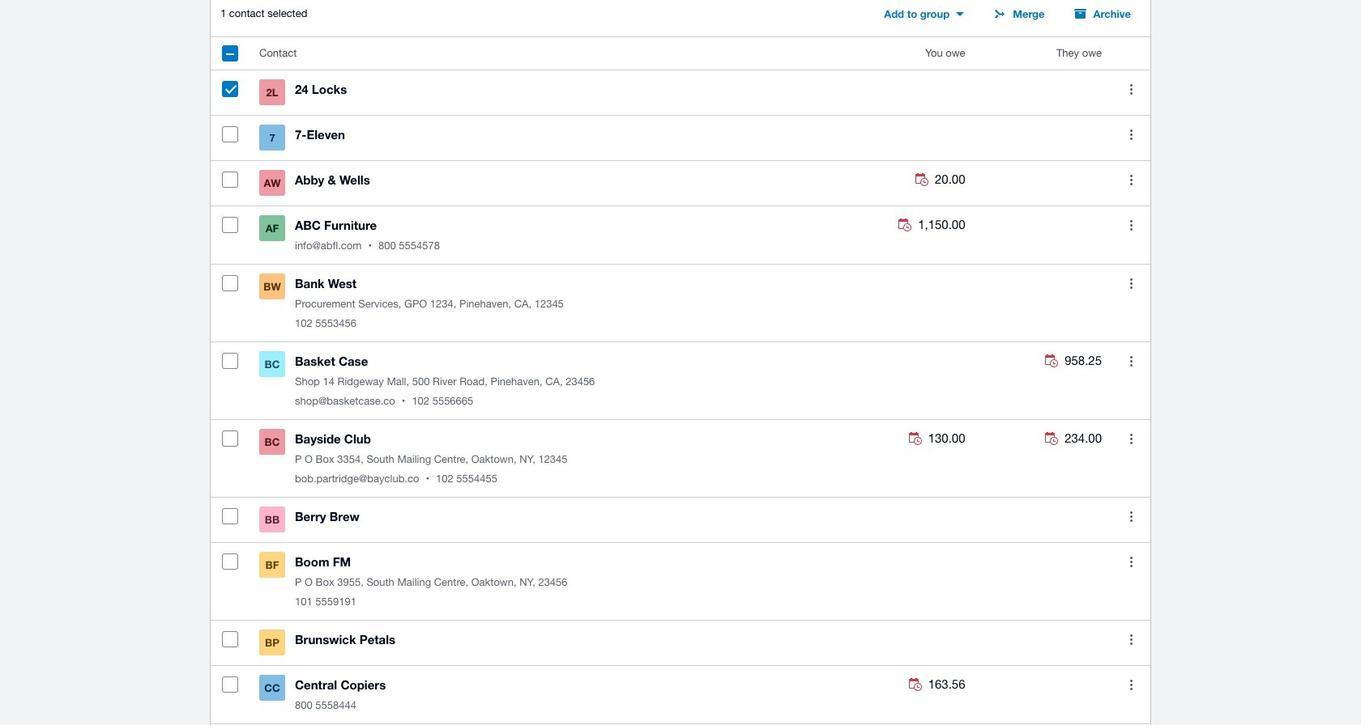 Task type: locate. For each thing, give the bounding box(es) containing it.
2 more row options image from the top
[[1115, 118, 1147, 151]]

5 more row options image from the top
[[1115, 423, 1147, 456]]

4 more row options image from the top
[[1115, 345, 1147, 378]]

more row options image
[[1115, 73, 1147, 106], [1115, 118, 1147, 151], [1115, 164, 1147, 196], [1115, 345, 1147, 378], [1115, 423, 1147, 456], [1115, 501, 1147, 533], [1115, 624, 1147, 656]]

more row options image
[[1115, 209, 1147, 242], [1115, 268, 1147, 300], [1115, 546, 1147, 579], [1115, 669, 1147, 702]]

1 more row options image from the top
[[1115, 73, 1147, 106]]



Task type: vqa. For each thing, say whether or not it's contained in the screenshot.
invoices.
no



Task type: describe. For each thing, give the bounding box(es) containing it.
1 more row options image from the top
[[1115, 209, 1147, 242]]

6 more row options image from the top
[[1115, 501, 1147, 533]]

2 more row options image from the top
[[1115, 268, 1147, 300]]

7 more row options image from the top
[[1115, 624, 1147, 656]]

3 more row options image from the top
[[1115, 164, 1147, 196]]

4 more row options image from the top
[[1115, 669, 1147, 702]]

3 more row options image from the top
[[1115, 546, 1147, 579]]

contact list table element
[[211, 37, 1151, 726]]



